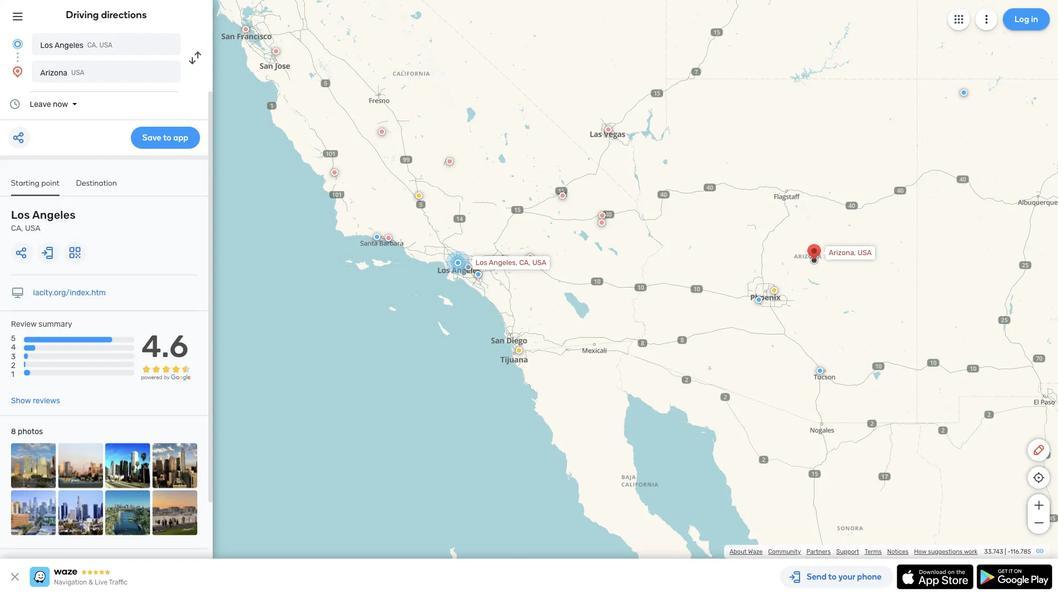 Task type: locate. For each thing, give the bounding box(es) containing it.
navigation & live traffic
[[54, 579, 128, 587]]

usa right angeles,
[[533, 259, 547, 267]]

image 3 of los angeles, los angeles image
[[105, 444, 150, 489]]

1 vertical spatial angeles
[[32, 209, 76, 222]]

suggestions
[[929, 548, 963, 556]]

2 horizontal spatial ca,
[[520, 259, 531, 267]]

leave
[[30, 100, 51, 109]]

2 vertical spatial police image
[[817, 368, 824, 374]]

1 vertical spatial hazard image
[[771, 287, 778, 294]]

los
[[40, 41, 53, 50], [11, 209, 30, 222], [476, 259, 488, 267]]

hazard image
[[416, 192, 422, 199], [771, 287, 778, 294]]

current location image
[[11, 37, 24, 51]]

image 1 of los angeles, los angeles image
[[11, 444, 56, 489]]

116.785
[[1011, 548, 1032, 556]]

1 horizontal spatial police image
[[961, 89, 968, 96]]

ca, down driving on the top left of page
[[87, 41, 98, 49]]

los down starting point button
[[11, 209, 30, 222]]

reviews
[[33, 397, 60, 406]]

1
[[11, 370, 14, 379]]

usa
[[99, 41, 113, 49], [71, 69, 84, 77], [25, 224, 40, 233], [858, 249, 872, 257], [533, 259, 547, 267]]

angeles up arizona usa
[[55, 41, 83, 50]]

pencil image
[[1033, 444, 1046, 457]]

ca,
[[87, 41, 98, 49], [11, 224, 23, 233], [520, 259, 531, 267]]

people also search for
[[11, 559, 90, 568]]

notices link
[[888, 548, 909, 556]]

image 4 of los angeles, los angeles image
[[152, 444, 197, 489]]

police image
[[374, 234, 380, 240], [475, 271, 482, 278], [817, 368, 824, 374]]

2 horizontal spatial los
[[476, 259, 488, 267]]

33.743 | -116.785
[[985, 548, 1032, 556]]

about waze link
[[730, 548, 763, 556]]

angeles down point
[[32, 209, 76, 222]]

how suggestions work link
[[915, 548, 978, 556]]

driving
[[66, 9, 99, 21]]

|
[[1005, 548, 1007, 556]]

people
[[11, 559, 35, 568]]

1 horizontal spatial ca,
[[87, 41, 98, 49]]

0 horizontal spatial police image
[[756, 297, 763, 303]]

0 vertical spatial hazard image
[[416, 192, 422, 199]]

angeles
[[55, 41, 83, 50], [32, 209, 76, 222]]

ca, down starting point button
[[11, 224, 23, 233]]

lacity.org/index.htm link
[[33, 288, 106, 297]]

1 vertical spatial police image
[[475, 271, 482, 278]]

2 vertical spatial los
[[476, 259, 488, 267]]

for
[[80, 559, 90, 568]]

angeles inside los angeles ca, usa
[[32, 209, 76, 222]]

0 horizontal spatial los
[[11, 209, 30, 222]]

work
[[965, 548, 978, 556]]

accident image
[[465, 264, 472, 271]]

community link
[[769, 548, 801, 556]]

ca, right angeles,
[[520, 259, 531, 267]]

about waze community partners support terms notices how suggestions work
[[730, 548, 978, 556]]

destination
[[76, 178, 117, 187]]

0 horizontal spatial police image
[[374, 234, 380, 240]]

0 vertical spatial ca,
[[87, 41, 98, 49]]

2 horizontal spatial police image
[[817, 368, 824, 374]]

show
[[11, 397, 31, 406]]

0 vertical spatial los
[[40, 41, 53, 50]]

los right accident icon
[[476, 259, 488, 267]]

usa right arizona
[[71, 69, 84, 77]]

now
[[53, 100, 68, 109]]

4.6
[[141, 328, 189, 365]]

0 horizontal spatial ca,
[[11, 224, 23, 233]]

2 vertical spatial ca,
[[520, 259, 531, 267]]

terms
[[865, 548, 882, 556]]

support link
[[837, 548, 860, 556]]

also
[[37, 559, 52, 568]]

los up arizona
[[40, 41, 53, 50]]

road closed image
[[273, 48, 280, 55], [379, 128, 385, 135], [447, 158, 453, 165], [599, 212, 606, 219], [599, 219, 605, 226]]

0 horizontal spatial hazard image
[[416, 192, 422, 199]]

0 vertical spatial police image
[[961, 89, 968, 96]]

road closed image
[[243, 26, 249, 33], [605, 126, 612, 133], [331, 169, 338, 176], [560, 192, 566, 199], [385, 235, 392, 242], [527, 254, 534, 261]]

notices
[[888, 548, 909, 556]]

how
[[915, 548, 927, 556]]

1 horizontal spatial police image
[[475, 271, 482, 278]]

community
[[769, 548, 801, 556]]

los angeles ca, usa
[[40, 41, 113, 50], [11, 209, 76, 233]]

police image
[[961, 89, 968, 96], [756, 297, 763, 303]]

1 vertical spatial ca,
[[11, 224, 23, 233]]

8
[[11, 427, 16, 437]]

image 6 of los angeles, los angeles image
[[58, 491, 103, 536]]

summary
[[38, 320, 72, 329]]

usa inside arizona usa
[[71, 69, 84, 77]]

3
[[11, 352, 16, 361]]

show reviews
[[11, 397, 60, 406]]

los angeles ca, usa down driving on the top left of page
[[40, 41, 113, 50]]

computer image
[[11, 286, 24, 300]]

1 vertical spatial los
[[11, 209, 30, 222]]

los angeles ca, usa down starting point button
[[11, 209, 76, 233]]



Task type: describe. For each thing, give the bounding box(es) containing it.
1 horizontal spatial los
[[40, 41, 53, 50]]

starting point
[[11, 178, 60, 187]]

33.743
[[985, 548, 1004, 556]]

traffic
[[109, 579, 128, 587]]

zoom out image
[[1033, 517, 1046, 530]]

terms link
[[865, 548, 882, 556]]

1 vertical spatial los angeles ca, usa
[[11, 209, 76, 233]]

partners
[[807, 548, 831, 556]]

0 vertical spatial police image
[[374, 234, 380, 240]]

photos
[[18, 427, 43, 437]]

5 4 3 2 1
[[11, 334, 16, 379]]

live
[[95, 579, 107, 587]]

angeles,
[[489, 259, 518, 267]]

waze
[[749, 548, 763, 556]]

destination button
[[76, 178, 117, 195]]

8 photos
[[11, 427, 43, 437]]

1 horizontal spatial hazard image
[[771, 287, 778, 294]]

image 7 of los angeles, los angeles image
[[105, 491, 150, 536]]

zoom in image
[[1033, 499, 1046, 512]]

partners link
[[807, 548, 831, 556]]

usa right arizona,
[[858, 249, 872, 257]]

2
[[11, 361, 16, 370]]

arizona, usa
[[829, 249, 872, 257]]

driving directions
[[66, 9, 147, 21]]

arizona,
[[829, 249, 856, 257]]

about
[[730, 548, 747, 556]]

review summary
[[11, 320, 72, 329]]

usa down starting point button
[[25, 224, 40, 233]]

image 2 of los angeles, los angeles image
[[58, 444, 103, 489]]

support
[[837, 548, 860, 556]]

arizona usa
[[40, 68, 84, 77]]

&
[[89, 579, 93, 587]]

link image
[[1036, 547, 1045, 556]]

0 vertical spatial los angeles ca, usa
[[40, 41, 113, 50]]

los angeles, ca, usa
[[476, 259, 547, 267]]

4
[[11, 343, 16, 352]]

image 5 of los angeles, los angeles image
[[11, 491, 56, 536]]

arizona
[[40, 68, 67, 77]]

hazard image
[[516, 347, 523, 354]]

5
[[11, 334, 16, 343]]

starting point button
[[11, 178, 60, 196]]

point
[[41, 178, 60, 187]]

x image
[[8, 571, 22, 584]]

location image
[[11, 65, 24, 78]]

0 vertical spatial angeles
[[55, 41, 83, 50]]

usa down driving directions
[[99, 41, 113, 49]]

review
[[11, 320, 37, 329]]

lacity.org/index.htm
[[33, 288, 106, 297]]

search
[[54, 559, 78, 568]]

directions
[[101, 9, 147, 21]]

image 8 of los angeles, los angeles image
[[152, 491, 197, 536]]

starting
[[11, 178, 39, 187]]

leave now
[[30, 100, 68, 109]]

navigation
[[54, 579, 87, 587]]

-
[[1008, 548, 1011, 556]]

1 vertical spatial police image
[[756, 297, 763, 303]]

clock image
[[8, 98, 22, 111]]



Task type: vqa. For each thing, say whether or not it's contained in the screenshot.
24 min Arrive at 10:33 AM
no



